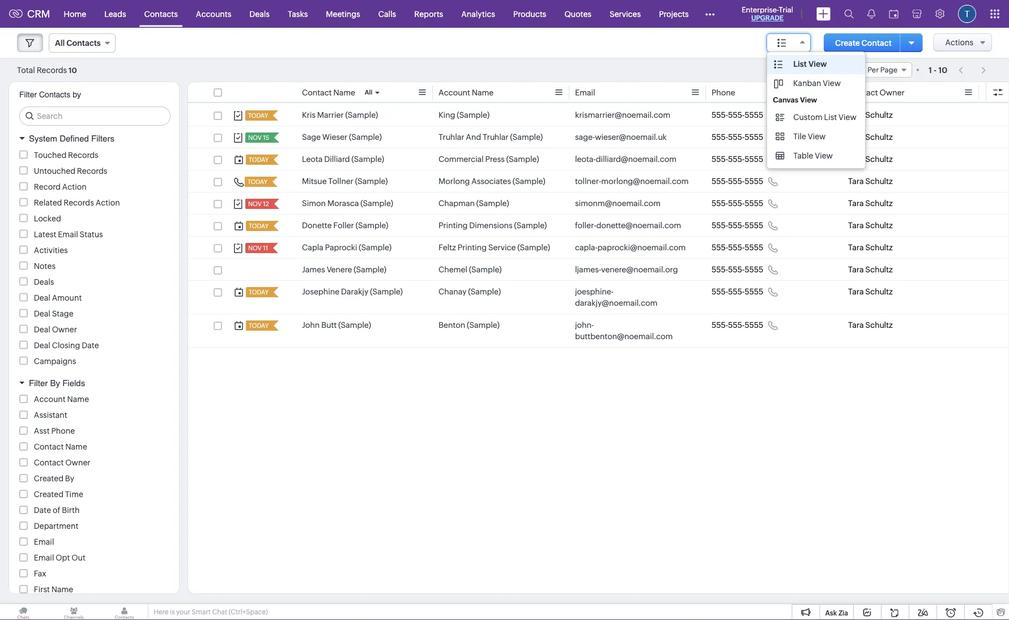Task type: describe. For each thing, give the bounding box(es) containing it.
deal for deal owner
[[34, 325, 50, 334]]

status
[[80, 230, 103, 239]]

contact down '10 records per page'
[[848, 88, 878, 97]]

1 horizontal spatial contact owner
[[848, 88, 905, 97]]

accounts link
[[187, 0, 240, 27]]

2 truhlar from the left
[[483, 133, 509, 142]]

tara for morlong@noemail.com
[[848, 177, 864, 186]]

campaigns
[[34, 357, 76, 366]]

benton (sample)
[[439, 321, 500, 330]]

1 vertical spatial account name
[[34, 395, 89, 404]]

contacts image
[[101, 605, 148, 621]]

email up krismarrier@noemail.com
[[575, 88, 595, 97]]

-
[[934, 65, 937, 75]]

smart
[[192, 609, 211, 616]]

today link for donette
[[246, 221, 270, 231]]

wieser
[[322, 133, 348, 142]]

out
[[72, 554, 86, 563]]

create menu image
[[817, 7, 831, 21]]

untouched records
[[34, 166, 107, 175]]

nov for sage
[[248, 134, 262, 141]]

today for mitsue tollner (sample)
[[248, 179, 268, 186]]

view for canvas view
[[800, 96, 817, 104]]

nov 11 link
[[245, 243, 269, 253]]

benton
[[439, 321, 465, 330]]

0 vertical spatial account
[[439, 88, 470, 97]]

calls
[[378, 9, 396, 18]]

record action
[[34, 182, 86, 191]]

total records 10
[[17, 65, 77, 75]]

records for untouched
[[77, 166, 107, 175]]

555-555-5555 for krismarrier@noemail.com
[[712, 111, 764, 120]]

All Contacts field
[[49, 33, 115, 53]]

schultz for morlong@noemail.com
[[866, 177, 893, 186]]

by for created
[[65, 474, 74, 483]]

nov for simon
[[248, 201, 262, 208]]

donette
[[302, 221, 332, 230]]

(sample) up darakjy
[[354, 265, 386, 274]]

contact down asst phone
[[34, 443, 64, 452]]

(sample) right paprocki
[[359, 243, 392, 252]]

kanban view
[[793, 79, 841, 88]]

mitsue tollner (sample) link
[[302, 176, 388, 187]]

(sample) inside "link"
[[514, 221, 547, 230]]

custom
[[794, 113, 823, 122]]

0 vertical spatial contacts
[[144, 9, 178, 18]]

projects
[[659, 9, 689, 18]]

(sample) right foller
[[356, 221, 388, 230]]

meetings
[[326, 9, 360, 18]]

kanban
[[793, 79, 821, 88]]

fields
[[62, 378, 85, 388]]

krismarrier@noemail.com
[[575, 111, 671, 120]]

create contact
[[835, 38, 892, 47]]

capla paprocki (sample)
[[302, 243, 392, 252]]

by for filter
[[50, 378, 60, 388]]

2 vertical spatial owner
[[65, 458, 90, 468]]

of
[[53, 506, 60, 515]]

asst phone
[[34, 427, 75, 436]]

tara for buttbenton@noemail.com
[[848, 321, 864, 330]]

0 horizontal spatial deals
[[34, 277, 54, 286]]

capla-paprocki@noemail.com
[[575, 243, 686, 252]]

tara for wieser@noemail.uk
[[848, 133, 864, 142]]

records for related
[[64, 198, 94, 207]]

view up 'tile view' option
[[839, 113, 857, 122]]

555-555-5555 for leota-dilliard@noemail.com
[[712, 155, 764, 164]]

size image down upgrade
[[778, 38, 787, 48]]

stage
[[52, 309, 73, 318]]

tollner-
[[575, 177, 601, 186]]

filter for filter contacts by
[[19, 90, 37, 99]]

contact up kris
[[302, 88, 332, 97]]

(sample) up printing dimensions (sample)
[[476, 199, 509, 208]]

tile
[[794, 132, 806, 141]]

touched
[[34, 150, 66, 160]]

locked
[[34, 214, 61, 223]]

printing inside "link"
[[439, 221, 468, 230]]

morlong associates (sample) link
[[439, 176, 545, 187]]

today for john butt (sample)
[[249, 322, 269, 330]]

sage wieser (sample)
[[302, 133, 382, 142]]

joesphine- darakjy@noemail.com
[[575, 287, 658, 308]]

5555 for venere@noemail.org
[[745, 265, 764, 274]]

0 vertical spatial phone
[[712, 88, 735, 97]]

contacts link
[[135, 0, 187, 27]]

chapman
[[439, 199, 475, 208]]

trial
[[779, 5, 793, 14]]

paprocki
[[325, 243, 357, 252]]

today link for john
[[246, 321, 270, 331]]

12
[[263, 201, 269, 208]]

deal stage
[[34, 309, 73, 318]]

deal owner
[[34, 325, 77, 334]]

king (sample) link
[[439, 109, 490, 121]]

paprocki@noemail.com
[[598, 243, 686, 252]]

table view option
[[767, 146, 865, 165]]

search element
[[838, 0, 861, 28]]

commercial press (sample)
[[439, 155, 539, 164]]

contact inside button
[[862, 38, 892, 47]]

john- buttbenton@noemail.com link
[[575, 320, 689, 342]]

name right 'first'
[[51, 585, 73, 594]]

simon morasca (sample)
[[302, 199, 393, 208]]

nov 15
[[248, 134, 269, 141]]

analytics
[[461, 9, 495, 18]]

nov 12 link
[[245, 199, 270, 209]]

commercial press (sample) link
[[439, 154, 539, 165]]

email right latest
[[58, 230, 78, 239]]

tara for darakjy@noemail.com
[[848, 287, 864, 296]]

1 5555 from the top
[[745, 111, 764, 120]]

filter by fields
[[29, 378, 85, 388]]

deals inside "link"
[[250, 9, 270, 18]]

records for 10
[[838, 66, 866, 74]]

simonm@noemail.com
[[575, 199, 661, 208]]

view for tile view
[[808, 132, 826, 141]]

chats image
[[0, 605, 47, 621]]

accounts
[[196, 9, 231, 18]]

email up fax
[[34, 554, 54, 563]]

1 vertical spatial owner
[[52, 325, 77, 334]]

king
[[439, 111, 455, 120]]

schultz for wieser@noemail.uk
[[866, 133, 893, 142]]

555-555-5555 for ljames-venere@noemail.org
[[712, 265, 764, 274]]

today link for kris
[[245, 111, 269, 121]]

buttbenton@noemail.com
[[575, 332, 673, 341]]

benton (sample) link
[[439, 320, 500, 331]]

system defined filters
[[29, 134, 114, 144]]

ask
[[825, 610, 837, 617]]

enterprise-trial upgrade
[[742, 5, 793, 22]]

0 horizontal spatial date
[[34, 506, 51, 515]]

create contact button
[[824, 33, 903, 52]]

1 vertical spatial contact owner
[[34, 458, 90, 468]]

1 - 10
[[929, 65, 948, 75]]

today for kris marrier (sample)
[[248, 112, 268, 119]]

sage
[[302, 133, 321, 142]]

1
[[929, 65, 932, 75]]

(sample) right darakjy
[[370, 287, 403, 296]]

schultz for darakjy@noemail.com
[[866, 287, 893, 296]]

canvas
[[773, 96, 799, 104]]

table view
[[794, 151, 833, 160]]

profile image
[[958, 5, 976, 23]]

darakjy
[[341, 287, 369, 296]]

(sample) right "press"
[[506, 155, 539, 164]]

birth
[[62, 506, 80, 515]]

tara for donette@noemail.com
[[848, 221, 864, 230]]

darakjy@noemail.com
[[575, 299, 658, 308]]

1 horizontal spatial contact name
[[302, 88, 355, 97]]

1 tara from the top
[[848, 111, 864, 120]]

(sample) up sage wieser (sample)
[[345, 111, 378, 120]]

schultz for paprocki@noemail.com
[[866, 243, 893, 252]]

quotes
[[565, 9, 592, 18]]

record
[[34, 182, 61, 191]]

created for created time
[[34, 490, 63, 499]]

capla
[[302, 243, 323, 252]]

deal closing date
[[34, 341, 99, 350]]

(sample) up 'and'
[[457, 111, 490, 120]]

service
[[488, 243, 516, 252]]

joesphine-
[[575, 287, 614, 296]]

system defined filters button
[[9, 129, 179, 149]]

feltz
[[439, 243, 456, 252]]

upgrade
[[751, 14, 784, 22]]

5 tara from the top
[[848, 199, 864, 208]]

555-555-5555 for tollner-morlong@noemail.com
[[712, 177, 764, 186]]

10 for 1 - 10
[[939, 65, 948, 75]]

create menu element
[[810, 0, 838, 27]]

tara schultz for morlong@noemail.com
[[848, 177, 893, 186]]

calls link
[[369, 0, 405, 27]]

size image for table view
[[776, 151, 785, 161]]

name up king (sample)
[[472, 88, 494, 97]]

related
[[34, 198, 62, 207]]

first
[[34, 585, 50, 594]]

sage-wieser@noemail.uk link
[[575, 131, 667, 143]]

today link for mitsue
[[245, 177, 269, 187]]

tara for paprocki@noemail.com
[[848, 243, 864, 252]]

donette foller (sample) link
[[302, 220, 388, 231]]

tara schultz for dilliard@noemail.com
[[848, 155, 893, 164]]

kanban view option
[[767, 74, 865, 94]]

commercial
[[439, 155, 484, 164]]

10 Records Per Page field
[[822, 62, 912, 78]]

printing dimensions (sample)
[[439, 221, 547, 230]]

truhlar and truhlar (sample)
[[439, 133, 543, 142]]



Task type: vqa. For each thing, say whether or not it's contained in the screenshot.


Task type: locate. For each thing, give the bounding box(es) containing it.
4 5555 from the top
[[745, 177, 764, 186]]

1 schultz from the top
[[866, 111, 893, 120]]

chapman (sample) link
[[439, 198, 509, 209]]

records inside 10 records per page field
[[838, 66, 866, 74]]

tile view
[[794, 132, 826, 141]]

0 horizontal spatial account name
[[34, 395, 89, 404]]

all inside field
[[55, 39, 65, 48]]

all for all contacts
[[55, 39, 65, 48]]

records down touched records
[[77, 166, 107, 175]]

7 555-555-5555 from the top
[[712, 243, 764, 252]]

contact name up marrier
[[302, 88, 355, 97]]

defined
[[60, 134, 89, 144]]

1 horizontal spatial phone
[[712, 88, 735, 97]]

ljames-venere@noemail.org
[[575, 265, 678, 274]]

tara for dilliard@noemail.com
[[848, 155, 864, 164]]

5 555-555-5555 from the top
[[712, 199, 764, 208]]

1 vertical spatial deals
[[34, 277, 54, 286]]

10 up the kanban view
[[829, 66, 837, 74]]

tara
[[848, 111, 864, 120], [848, 133, 864, 142], [848, 155, 864, 164], [848, 177, 864, 186], [848, 199, 864, 208], [848, 221, 864, 230], [848, 243, 864, 252], [848, 265, 864, 274], [848, 287, 864, 296], [848, 321, 864, 330]]

0 vertical spatial all
[[55, 39, 65, 48]]

tara schultz for venere@noemail.org
[[848, 265, 893, 274]]

size image for tile view
[[776, 131, 785, 142]]

2 created from the top
[[34, 490, 63, 499]]

morlong associates (sample)
[[439, 177, 545, 186]]

1 vertical spatial all
[[365, 89, 373, 96]]

6 tara from the top
[[848, 221, 864, 230]]

555-555-5555 for simonm@noemail.com
[[712, 199, 764, 208]]

and
[[466, 133, 481, 142]]

sage-
[[575, 133, 595, 142]]

3 tara schultz from the top
[[848, 155, 893, 164]]

chemel
[[439, 265, 467, 274]]

0 vertical spatial account name
[[439, 88, 494, 97]]

3 5555 from the top
[[745, 155, 764, 164]]

2 tara schultz from the top
[[848, 133, 893, 142]]

deal down deal stage at the left of the page
[[34, 325, 50, 334]]

10 tara schultz from the top
[[848, 321, 893, 330]]

1 horizontal spatial account
[[439, 88, 470, 97]]

deals down notes at top
[[34, 277, 54, 286]]

size image down canvas
[[776, 112, 785, 122]]

5555 for wieser@noemail.uk
[[745, 133, 764, 142]]

contact up per
[[862, 38, 892, 47]]

leota dilliard (sample)
[[302, 155, 384, 164]]

1 horizontal spatial action
[[96, 198, 120, 207]]

mitsue tollner (sample)
[[302, 177, 388, 186]]

size image inside custom list view option
[[776, 112, 785, 122]]

10 inside total records 10
[[69, 66, 77, 75]]

0 vertical spatial action
[[62, 182, 86, 191]]

555-555-5555 for capla-paprocki@noemail.com
[[712, 243, 764, 252]]

contacts inside field
[[67, 39, 101, 48]]

today up nov 12 link
[[248, 179, 268, 186]]

3 tara from the top
[[848, 155, 864, 164]]

asst
[[34, 427, 50, 436]]

0 vertical spatial date
[[82, 341, 99, 350]]

foller-donette@noemail.com link
[[575, 220, 681, 231]]

records down record action
[[64, 198, 94, 207]]

1 vertical spatial action
[[96, 198, 120, 207]]

all up total records 10
[[55, 39, 65, 48]]

tara schultz for darakjy@noemail.com
[[848, 287, 893, 296]]

2 deal from the top
[[34, 309, 50, 318]]

today left the john
[[249, 322, 269, 330]]

4 schultz from the top
[[866, 177, 893, 186]]

size image up canvas
[[774, 79, 783, 89]]

0 vertical spatial owner
[[880, 88, 905, 97]]

here
[[154, 609, 169, 616]]

4 deal from the top
[[34, 341, 50, 350]]

feltz printing service (sample)
[[439, 243, 550, 252]]

1 horizontal spatial 10
[[829, 66, 837, 74]]

today for leota dilliard (sample)
[[249, 156, 269, 163]]

printing dimensions (sample) link
[[439, 220, 547, 231]]

filter down campaigns
[[29, 378, 48, 388]]

today link down nov 12
[[246, 221, 270, 231]]

1 vertical spatial created
[[34, 490, 63, 499]]

email
[[575, 88, 595, 97], [58, 230, 78, 239], [34, 538, 54, 547], [34, 554, 54, 563]]

schultz for dilliard@noemail.com
[[866, 155, 893, 164]]

records left per
[[838, 66, 866, 74]]

leota-dilliard@noemail.com link
[[575, 154, 677, 165]]

4 555-555-5555 from the top
[[712, 177, 764, 186]]

555-555-5555 for foller-donette@noemail.com
[[712, 221, 764, 230]]

profile element
[[952, 0, 983, 27]]

0 vertical spatial contact name
[[302, 88, 355, 97]]

0 horizontal spatial contact owner
[[34, 458, 90, 468]]

1 horizontal spatial deals
[[250, 9, 270, 18]]

josephine darakjy (sample)
[[302, 287, 403, 296]]

venere
[[327, 265, 352, 274]]

6 schultz from the top
[[866, 221, 893, 230]]

1 horizontal spatial account name
[[439, 88, 494, 97]]

0 horizontal spatial contact name
[[34, 443, 87, 452]]

contacts right "leads"
[[144, 9, 178, 18]]

3 555-555-5555 from the top
[[712, 155, 764, 164]]

today for donette foller (sample)
[[249, 223, 269, 230]]

(sample) up commercial press (sample) link
[[510, 133, 543, 142]]

opt
[[56, 554, 70, 563]]

closing
[[52, 341, 80, 350]]

1 tara schultz from the top
[[848, 111, 893, 120]]

records
[[37, 65, 67, 75], [838, 66, 866, 74], [68, 150, 98, 160], [77, 166, 107, 175], [64, 198, 94, 207]]

1 vertical spatial contacts
[[67, 39, 101, 48]]

list inside custom list view option
[[824, 113, 837, 122]]

john- buttbenton@noemail.com
[[575, 321, 673, 341]]

truhlar
[[439, 133, 464, 142], [483, 133, 509, 142]]

records up filter contacts by
[[37, 65, 67, 75]]

today down nov 11
[[249, 289, 269, 296]]

(sample) right 'morasca'
[[361, 199, 393, 208]]

records for touched
[[68, 150, 98, 160]]

1 555-555-5555 from the top
[[712, 111, 764, 120]]

(sample) right the butt
[[338, 321, 371, 330]]

email opt out
[[34, 554, 86, 563]]

4 tara schultz from the top
[[848, 177, 893, 186]]

john butt (sample) link
[[302, 320, 371, 331]]

5555 for dilliard@noemail.com
[[745, 155, 764, 164]]

1 horizontal spatial list
[[824, 113, 837, 122]]

today link up nov 12 link
[[245, 177, 269, 187]]

8 schultz from the top
[[866, 265, 893, 274]]

account name
[[439, 88, 494, 97], [34, 395, 89, 404]]

canvas view
[[773, 96, 817, 104]]

list view
[[794, 60, 827, 69]]

list inside list view option
[[794, 60, 807, 69]]

0 horizontal spatial list
[[794, 60, 807, 69]]

(sample) right associates
[[513, 177, 545, 186]]

10 right -
[[939, 65, 948, 75]]

printing up chemel (sample)
[[458, 243, 487, 252]]

related records action
[[34, 198, 120, 207]]

filter for filter by fields
[[29, 378, 48, 388]]

3 nov from the top
[[248, 245, 262, 252]]

truhlar up "press"
[[483, 133, 509, 142]]

tara schultz for wieser@noemail.uk
[[848, 133, 893, 142]]

owner up closing
[[52, 325, 77, 334]]

filter down total
[[19, 90, 37, 99]]

2 5555 from the top
[[745, 133, 764, 142]]

0 vertical spatial by
[[50, 378, 60, 388]]

2 vertical spatial nov
[[248, 245, 262, 252]]

0 vertical spatial created
[[34, 474, 63, 483]]

deal for deal closing date
[[34, 341, 50, 350]]

created down created by
[[34, 490, 63, 499]]

navigation
[[953, 62, 992, 78]]

tasks link
[[279, 0, 317, 27]]

tile view option
[[767, 127, 865, 146]]

contacts for filter contacts by
[[39, 90, 70, 99]]

9 tara schultz from the top
[[848, 287, 893, 296]]

records for total
[[37, 65, 67, 75]]

leota-
[[575, 155, 596, 164]]

size image
[[778, 38, 787, 48], [774, 60, 783, 70], [774, 79, 783, 89], [776, 112, 785, 122]]

(sample) right tollner
[[355, 177, 388, 186]]

8 tara schultz from the top
[[848, 265, 893, 274]]

today link left the john
[[246, 321, 270, 331]]

(sample)
[[345, 111, 378, 120], [457, 111, 490, 120], [349, 133, 382, 142], [510, 133, 543, 142], [352, 155, 384, 164], [506, 155, 539, 164], [355, 177, 388, 186], [513, 177, 545, 186], [361, 199, 393, 208], [476, 199, 509, 208], [356, 221, 388, 230], [514, 221, 547, 230], [359, 243, 392, 252], [518, 243, 550, 252], [354, 265, 386, 274], [469, 265, 502, 274], [370, 287, 403, 296], [468, 287, 501, 296], [338, 321, 371, 330], [467, 321, 500, 330]]

nov for capla
[[248, 245, 262, 252]]

1 vertical spatial size image
[[776, 151, 785, 161]]

tollner
[[328, 177, 354, 186]]

today link for josephine
[[246, 287, 270, 298]]

0 vertical spatial deals
[[250, 9, 270, 18]]

today down nov 15
[[249, 156, 269, 163]]

contact name down asst phone
[[34, 443, 87, 452]]

size image inside 'tile view' option
[[776, 131, 785, 142]]

today link for leota
[[246, 155, 270, 165]]

10 schultz from the top
[[866, 321, 893, 330]]

truhlar and truhlar (sample) link
[[439, 131, 543, 143]]

4 tara from the top
[[848, 177, 864, 186]]

activities
[[34, 246, 68, 255]]

schultz for donette@noemail.com
[[866, 221, 893, 230]]

records down defined
[[68, 150, 98, 160]]

by inside filter by fields dropdown button
[[50, 378, 60, 388]]

printing
[[439, 221, 468, 230], [458, 243, 487, 252]]

name up kris marrier (sample)
[[333, 88, 355, 97]]

0 horizontal spatial action
[[62, 182, 86, 191]]

channels image
[[51, 605, 97, 621]]

5555 for darakjy@noemail.com
[[745, 287, 764, 296]]

date right closing
[[82, 341, 99, 350]]

0 horizontal spatial phone
[[51, 427, 75, 436]]

1 truhlar from the left
[[439, 133, 464, 142]]

(sample) down feltz printing service (sample)
[[469, 265, 502, 274]]

3 deal from the top
[[34, 325, 50, 334]]

contacts for all contacts
[[67, 39, 101, 48]]

9 tara from the top
[[848, 287, 864, 296]]

josephine
[[302, 287, 339, 296]]

your
[[176, 609, 190, 616]]

0 horizontal spatial truhlar
[[439, 133, 464, 142]]

date left of
[[34, 506, 51, 515]]

10 for total records 10
[[69, 66, 77, 75]]

5 tara schultz from the top
[[848, 199, 893, 208]]

(sample) right benton
[[467, 321, 500, 330]]

1 vertical spatial filter
[[29, 378, 48, 388]]

view up the kanban view
[[809, 60, 827, 69]]

nov 12
[[248, 201, 269, 208]]

associates
[[472, 177, 511, 186]]

2 tara from the top
[[848, 133, 864, 142]]

5 schultz from the top
[[866, 199, 893, 208]]

all for all
[[365, 89, 373, 96]]

view right tile
[[808, 132, 826, 141]]

2 555-555-5555 from the top
[[712, 133, 764, 142]]

created up created time
[[34, 474, 63, 483]]

today link down nov 15
[[246, 155, 270, 165]]

today
[[248, 112, 268, 119], [249, 156, 269, 163], [248, 179, 268, 186], [249, 223, 269, 230], [249, 289, 269, 296], [249, 322, 269, 330]]

row group
[[188, 104, 1009, 348]]

name down "fields"
[[67, 395, 89, 404]]

row group containing kris marrier (sample)
[[188, 104, 1009, 348]]

view down list view option
[[823, 79, 841, 88]]

list box containing list view
[[767, 52, 865, 168]]

(sample) right dilliard
[[352, 155, 384, 164]]

reports link
[[405, 0, 452, 27]]

ljames-venere@noemail.org link
[[575, 264, 678, 275]]

10 up by on the top left of the page
[[69, 66, 77, 75]]

1 horizontal spatial by
[[65, 474, 74, 483]]

size image for kanban view
[[774, 79, 783, 89]]

8 5555 from the top
[[745, 265, 764, 274]]

signals image
[[868, 9, 876, 19]]

(sample) up service
[[514, 221, 547, 230]]

7 tara from the top
[[848, 243, 864, 252]]

size image inside table view option
[[776, 151, 785, 161]]

555-555-5555
[[712, 111, 764, 120], [712, 133, 764, 142], [712, 155, 764, 164], [712, 177, 764, 186], [712, 199, 764, 208], [712, 221, 764, 230], [712, 243, 764, 252], [712, 265, 764, 274], [712, 287, 764, 296], [712, 321, 764, 330]]

0 horizontal spatial account
[[34, 395, 66, 404]]

tara schultz for buttbenton@noemail.com
[[848, 321, 893, 330]]

all
[[55, 39, 65, 48], [365, 89, 373, 96]]

leads
[[104, 9, 126, 18]]

crm
[[27, 8, 50, 20]]

signals element
[[861, 0, 882, 28]]

7 tara schultz from the top
[[848, 243, 893, 252]]

contact owner down per
[[848, 88, 905, 97]]

size image for list view
[[774, 60, 783, 70]]

schultz for venere@noemail.org
[[866, 265, 893, 274]]

action
[[62, 182, 86, 191], [96, 198, 120, 207]]

1 horizontal spatial date
[[82, 341, 99, 350]]

today link
[[245, 111, 269, 121], [246, 155, 270, 165], [245, 177, 269, 187], [246, 221, 270, 231], [246, 287, 270, 298], [246, 321, 270, 331]]

created time
[[34, 490, 83, 499]]

james venere (sample) link
[[302, 264, 386, 275]]

9 5555 from the top
[[745, 287, 764, 296]]

custom list view option
[[767, 108, 865, 127]]

name down asst phone
[[65, 443, 87, 452]]

0 horizontal spatial 10
[[69, 66, 77, 75]]

0 vertical spatial size image
[[776, 131, 785, 142]]

(sample) inside 'link'
[[467, 321, 500, 330]]

7 5555 from the top
[[745, 243, 764, 252]]

by
[[50, 378, 60, 388], [65, 474, 74, 483]]

all up kris marrier (sample)
[[365, 89, 373, 96]]

tara for venere@noemail.org
[[848, 265, 864, 274]]

555-
[[712, 111, 728, 120], [728, 111, 745, 120], [712, 133, 728, 142], [728, 133, 745, 142], [712, 155, 728, 164], [728, 155, 745, 164], [712, 177, 728, 186], [728, 177, 745, 186], [712, 199, 728, 208], [728, 199, 745, 208], [712, 221, 728, 230], [728, 221, 745, 230], [712, 243, 728, 252], [728, 243, 745, 252], [712, 265, 728, 274], [728, 265, 745, 274], [712, 287, 728, 296], [728, 287, 745, 296], [712, 321, 728, 330], [728, 321, 745, 330]]

phone
[[712, 88, 735, 97], [51, 427, 75, 436]]

products
[[513, 9, 546, 18]]

0 horizontal spatial all
[[55, 39, 65, 48]]

account name down filter by fields
[[34, 395, 89, 404]]

(sample) down chemel (sample)
[[468, 287, 501, 296]]

schultz for buttbenton@noemail.com
[[866, 321, 893, 330]]

list box
[[767, 52, 865, 168]]

6 5555 from the top
[[745, 221, 764, 230]]

555-555-5555 for sage-wieser@noemail.uk
[[712, 133, 764, 142]]

deal up campaigns
[[34, 341, 50, 350]]

2 vertical spatial contacts
[[39, 90, 70, 99]]

10 tara from the top
[[848, 321, 864, 330]]

account name up king (sample)
[[439, 88, 494, 97]]

joesphine- darakjy@noemail.com link
[[575, 286, 689, 309]]

nov left the 12
[[248, 201, 262, 208]]

deals left tasks link
[[250, 9, 270, 18]]

view for table view
[[815, 151, 833, 160]]

555-555-5555 for joesphine- darakjy@noemail.com
[[712, 287, 764, 296]]

date
[[82, 341, 99, 350], [34, 506, 51, 515]]

Search text field
[[20, 107, 170, 125]]

chanay (sample) link
[[439, 286, 501, 298]]

contact owner up created by
[[34, 458, 90, 468]]

contacts down the home link
[[67, 39, 101, 48]]

leota dilliard (sample) link
[[302, 154, 384, 165]]

1 created from the top
[[34, 474, 63, 483]]

table
[[794, 151, 813, 160]]

john
[[302, 321, 320, 330]]

1 vertical spatial contact name
[[34, 443, 87, 452]]

list
[[794, 60, 807, 69], [824, 113, 837, 122]]

account
[[439, 88, 470, 97], [34, 395, 66, 404]]

(sample) right service
[[518, 243, 550, 252]]

0 vertical spatial nov
[[248, 134, 262, 141]]

contacts left by on the top left of the page
[[39, 90, 70, 99]]

owner down page
[[880, 88, 905, 97]]

5555
[[745, 111, 764, 120], [745, 133, 764, 142], [745, 155, 764, 164], [745, 177, 764, 186], [745, 199, 764, 208], [745, 221, 764, 230], [745, 243, 764, 252], [745, 265, 764, 274], [745, 287, 764, 296], [745, 321, 764, 330]]

john-
[[575, 321, 594, 330]]

1 vertical spatial date
[[34, 506, 51, 515]]

view for list view
[[809, 60, 827, 69]]

0 horizontal spatial by
[[50, 378, 60, 388]]

9 555-555-5555 from the top
[[712, 287, 764, 296]]

deal for deal amount
[[34, 293, 50, 302]]

1 vertical spatial account
[[34, 395, 66, 404]]

chanay
[[439, 287, 467, 296]]

nov left '11'
[[248, 245, 262, 252]]

size image inside kanban view option
[[774, 79, 783, 89]]

action up related records action
[[62, 182, 86, 191]]

8 tara from the top
[[848, 265, 864, 274]]

filters
[[91, 134, 114, 144]]

email down department
[[34, 538, 54, 547]]

(sample) right wieser at top
[[349, 133, 382, 142]]

view down kanban
[[800, 96, 817, 104]]

1 vertical spatial by
[[65, 474, 74, 483]]

contact owner
[[848, 88, 905, 97], [34, 458, 90, 468]]

view right table
[[815, 151, 833, 160]]

today up nov 15 link
[[248, 112, 268, 119]]

leads link
[[95, 0, 135, 27]]

10 inside field
[[829, 66, 837, 74]]

1 size image from the top
[[776, 131, 785, 142]]

1 horizontal spatial truhlar
[[483, 133, 509, 142]]

amount
[[52, 293, 82, 302]]

5555 for morlong@noemail.com
[[745, 177, 764, 186]]

size image inside list view option
[[774, 60, 783, 70]]

10 records per page
[[829, 66, 898, 74]]

size image for custom list view
[[776, 112, 785, 122]]

today for josephine darakjy (sample)
[[249, 289, 269, 296]]

2 horizontal spatial 10
[[939, 65, 948, 75]]

0 vertical spatial printing
[[439, 221, 468, 230]]

leota-dilliard@noemail.com
[[575, 155, 677, 164]]

by left "fields"
[[50, 378, 60, 388]]

today link down nov 11
[[246, 287, 270, 298]]

6 tara schultz from the top
[[848, 221, 893, 230]]

list view option
[[767, 55, 865, 74]]

view for kanban view
[[823, 79, 841, 88]]

9 schultz from the top
[[866, 287, 893, 296]]

0 vertical spatial filter
[[19, 90, 37, 99]]

owner up created by
[[65, 458, 90, 468]]

10 5555 from the top
[[745, 321, 764, 330]]

krismarrier@noemail.com link
[[575, 109, 671, 121]]

deal up deal stage at the left of the page
[[34, 293, 50, 302]]

capla-
[[575, 243, 598, 252]]

truhlar left 'and'
[[439, 133, 464, 142]]

7 schultz from the top
[[866, 243, 893, 252]]

tara schultz for donette@noemail.com
[[848, 221, 893, 230]]

0 vertical spatial list
[[794, 60, 807, 69]]

list right custom
[[824, 113, 837, 122]]

1 vertical spatial nov
[[248, 201, 262, 208]]

kris
[[302, 111, 316, 120]]

filter inside dropdown button
[[29, 378, 48, 388]]

6 555-555-5555 from the top
[[712, 221, 764, 230]]

Other Modules field
[[698, 5, 722, 23]]

1 deal from the top
[[34, 293, 50, 302]]

1 vertical spatial list
[[824, 113, 837, 122]]

today up nov 11 link at the left of the page
[[249, 223, 269, 230]]

2 nov from the top
[[248, 201, 262, 208]]

1 vertical spatial printing
[[458, 243, 487, 252]]

5 5555 from the top
[[745, 199, 764, 208]]

0 vertical spatial contact owner
[[848, 88, 905, 97]]

1 vertical spatial phone
[[51, 427, 75, 436]]

1 horizontal spatial all
[[365, 89, 373, 96]]

action up status
[[96, 198, 120, 207]]

tara schultz for paprocki@noemail.com
[[848, 243, 893, 252]]

3 schultz from the top
[[866, 155, 893, 164]]

wieser@noemail.uk
[[595, 133, 667, 142]]

11
[[263, 245, 268, 252]]

5555 for donette@noemail.com
[[745, 221, 764, 230]]

printing down chapman at the top left of the page
[[439, 221, 468, 230]]

fax
[[34, 570, 46, 579]]

None field
[[767, 33, 811, 52]]

create
[[835, 38, 860, 47]]

filter contacts by
[[19, 90, 81, 99]]

5555 for paprocki@noemail.com
[[745, 243, 764, 252]]

8 555-555-5555 from the top
[[712, 265, 764, 274]]

created for created by
[[34, 474, 63, 483]]

by up time
[[65, 474, 74, 483]]

nov left "15" on the left of the page
[[248, 134, 262, 141]]

555-555-5555 for john- buttbenton@noemail.com
[[712, 321, 764, 330]]

deal for deal stage
[[34, 309, 50, 318]]

10 555-555-5555 from the top
[[712, 321, 764, 330]]

simon morasca (sample) link
[[302, 198, 393, 209]]

2 schultz from the top
[[866, 133, 893, 142]]

size image
[[776, 131, 785, 142], [776, 151, 785, 161]]

is
[[170, 609, 175, 616]]

5555 for buttbenton@noemail.com
[[745, 321, 764, 330]]

1 nov from the top
[[248, 134, 262, 141]]

size image left tile
[[776, 131, 785, 142]]

size image left table
[[776, 151, 785, 161]]

2 size image from the top
[[776, 151, 785, 161]]

calendar image
[[889, 9, 899, 18]]

search image
[[844, 9, 854, 19]]

contact up created by
[[34, 458, 64, 468]]



